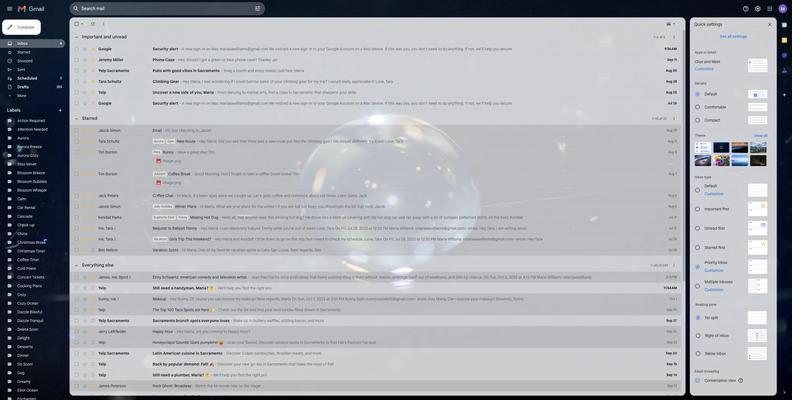Task type: vqa. For each thing, say whether or not it's contained in the screenshot.
the having
no



Task type: describe. For each thing, give the bounding box(es) containing it.
leftfielder
[[108, 329, 126, 334]]

up inside labels navigation
[[30, 223, 35, 227]]

i right but
[[314, 237, 314, 242]]

we'll for still need a plumber, maria?
[[213, 373, 221, 377]]

needed
[[34, 127, 48, 132]]

hit
[[214, 383, 218, 388]]

definitely
[[352, 139, 368, 144]]

sacramento up most
[[304, 340, 325, 345]]

1 vertical spatial american
[[163, 351, 181, 356]]

sacramento down rock ghost: broadway - watch the hit movie now on the stage!
[[198, 394, 220, 399]]

absolutely
[[229, 226, 247, 231]]

aurora for aurora cozy
[[17, 153, 29, 158]]

maria right fare, on the top
[[294, 68, 304, 73]]

on down dog
[[383, 237, 388, 242]]

makeup!
[[242, 297, 256, 301]]

security alert - a new sign-in on mac mariaaawilliams@gmail.com we noticed a new sign-in to your google account on a mac device. if this was you, you don't need to do anything. if not, we'll help you secure for jul 26
[[153, 101, 512, 106]]

maria, down hot
[[208, 226, 219, 231]]

dog inside 'starred' tab panel
[[211, 215, 218, 220]]

2 vertical spatial discover
[[218, 362, 233, 367]]

1 up sep 29 on the bottom right of page
[[676, 297, 677, 301]]

15
[[674, 362, 677, 366]]

cascade
[[17, 214, 33, 219]]

honeycrisps! gourds! giant pumpkins!
[[153, 340, 219, 345]]

try inside 'starred' tab panel
[[369, 139, 374, 144]]

jul 28 for 14th "row" from the bottom of the page
[[669, 237, 677, 241]]

alert for 9:56 am
[[169, 46, 178, 51]]

sacramento down leftfielder
[[107, 351, 129, 356]]

every
[[318, 275, 327, 280]]

aug for aug 7
[[669, 172, 675, 176]]

i right can
[[456, 297, 457, 301]]

aug for aug 11
[[668, 139, 674, 143]]

0 vertical spatial more
[[315, 318, 324, 323]]

29 for sep 29
[[674, 308, 677, 312]]

labels navigation
[[0, 17, 70, 400]]

0 vertical spatial <mariaaawilliams@gmail.com>
[[415, 226, 467, 231]]

sacramento down miller
[[107, 68, 129, 73]]

reading pane element
[[696, 302, 767, 307]]

and left dies
[[449, 275, 455, 280]]

security for 9:56 am
[[153, 46, 168, 51]]

and right bacon,
[[308, 318, 314, 323]]

2 horizontal spatial borrow
[[458, 297, 470, 301]]

me left bjord
[[112, 275, 117, 280]]

that inside important and unread tab panel
[[315, 90, 322, 95]]

china
[[17, 231, 27, 236]]

me down james , me , bjord 3
[[111, 296, 116, 301]]

at left 2:01
[[327, 297, 330, 301]]

important for important and unread
[[82, 34, 102, 40]]

of right side
[[190, 90, 194, 95]]

9 row from the top
[[70, 147, 682, 168]]

of right right
[[715, 333, 719, 338]]

maria down the car
[[389, 226, 399, 231]]

1 vertical spatial fri,
[[389, 237, 395, 242]]

don't for jul 26
[[419, 101, 428, 106]]

customize button for priority inbox
[[702, 267, 727, 274]]

important for important first
[[705, 206, 722, 211]]

1 row from the top
[[70, 43, 682, 54]]

2 31 from the top
[[674, 226, 677, 230]]

1 vertical spatial discover
[[226, 351, 241, 356]]

advanced search options image
[[252, 3, 263, 14]]

7 row from the top
[[70, 125, 682, 136]]

here
[[201, 307, 209, 312]]

1 vertical spatial wrote:
[[516, 237, 527, 242]]

the right put
[[301, 139, 307, 144]]

0 horizontal spatial sunny
[[98, 296, 109, 301]]

0 vertical spatial coffee
[[168, 171, 180, 176]]

row containing sunny
[[70, 294, 682, 304]]

out inside 'starred' tab panel
[[295, 226, 301, 231]]

vacation spots - hi maria, one of my favorite vacation spots is cabo san lucas. best regards, ben
[[153, 248, 321, 252]]

cozy ocean
[[17, 301, 38, 306]]

take
[[247, 171, 255, 176]]

sent link
[[17, 67, 25, 72]]

i left absolutely
[[220, 226, 221, 231]]

jacob down "starred" button
[[98, 128, 109, 133]]

0 horizontal spatial meats,
[[247, 394, 258, 399]]

2 vertical spatial more
[[292, 394, 301, 399]]

coffee for chat
[[153, 193, 164, 198]]

0 vertical spatial since
[[218, 193, 227, 198]]

and inside 'button'
[[103, 34, 111, 40]]

28 for climbing gear - hey maria, i was wondering if i could borrow some of your climbing gear for my trip? i would really appreciate it! love, tara
[[674, 79, 677, 83]]

the left most
[[307, 362, 313, 367]]

maria, left what
[[205, 204, 215, 209]]

the left "hit"
[[207, 383, 213, 388]]

of right lot
[[439, 215, 443, 220]]

2 for makeup
[[117, 297, 119, 301]]

jul for 14th "row" from the bottom of the page
[[669, 237, 673, 241]]

schultz inside 'starred' tab panel
[[107, 139, 120, 144]]

or
[[222, 57, 226, 62]]

1 horizontal spatial with
[[364, 215, 371, 220]]

spots inside the everything else tab panel
[[184, 307, 194, 312]]

rental
[[25, 205, 35, 210]]

sacramento down top
[[153, 318, 175, 323]]

did
[[219, 139, 224, 144]]

sep for check out the list and find your next tortilla-filled dream in sacramento ͏ ͏ ͏ ͏ ͏ ͏͏ ͏ ͏ ͏ ͏ ͏͏ ͏ ͏ ͏ ͏ ͏ ͏ ͏ ͏ ͏ ͏͏ ͏ ͏ ͏ ͏ ͏͏ ͏ ͏ ͏ ͏ ͏ ͏ ͏ ͏ ͏ ͏͏ ͏ ͏ ͏ ͏ ͏͏ ͏ ͏ ͏ ͏ ͏ ͏ ͏ ͏ ͏ ͏͏ ͏ ͏ ͏ ͏ ͏͏ ͏ ͏ ͏ ͏
[[667, 308, 673, 312]]

jolly
[[154, 204, 161, 208]]

i right if
[[234, 79, 235, 84]]

inbox section options image for starred
[[672, 116, 677, 121]]

starred tab panel
[[70, 109, 682, 255]]

my left favorite
[[211, 248, 216, 252]]

movie
[[219, 383, 230, 388]]

else
[[105, 263, 114, 268]]

0 vertical spatial inbox
[[720, 333, 729, 338]]

freshest
[[348, 340, 362, 345]]

on down store
[[335, 226, 340, 231]]

coffee for time!
[[17, 257, 29, 262]]

we'll for still need a handyman, maria?
[[218, 286, 226, 291]]

new up should
[[185, 46, 192, 51]]

1 for everything else
[[651, 263, 653, 267]]

inboxes
[[720, 279, 733, 284]]

row containing jack peters
[[70, 190, 682, 201]]

26 for everything else
[[674, 329, 677, 333]]

1 happy from the left
[[153, 329, 164, 334]]

in.
[[196, 128, 200, 133]]

0 vertical spatial williams
[[400, 226, 414, 231]]

dazzle for dazzle blissful
[[17, 310, 29, 314]]

christmas for christmas break
[[17, 240, 35, 245]]

support image
[[743, 5, 750, 12]]

plans
[[241, 204, 251, 209]]

your inside 'starred' tab panel
[[233, 204, 240, 209]]

are right what
[[226, 204, 232, 209]]

not, for jul 26
[[469, 101, 475, 106]]

2 default from the top
[[705, 183, 718, 188]]

maria, left one
[[187, 248, 197, 252]]

a for 9:56 am
[[182, 46, 184, 51]]

the left winter?
[[257, 204, 263, 209]]

coffee time!
[[17, 257, 39, 262]]

new down uncover a new side of you, maria - from dancing to martial arts, find a class in sacramento that sharpens your skills͏ ͏ ͏ ͏ ͏ ͏͏ ͏ ͏ ͏ ͏ ͏͏ ͏ ͏ ͏ ͏ ͏͏ ͏ ͏ ͏ ͏ ͏͏ ͏ ͏ ͏ ͏ ͏͏ ͏ ͏ ͏ ͏ ͏͏ ͏ ͏ ͏ ͏ ͏͏ ͏ ͏ ͏ ͏ ͏͏ ͏ ͏ ͏ ͏ ͏͏ ͏ ͏ ͏ ͏ ͏͏ ͏ ͏ ͏ ͏
[[293, 101, 300, 106]]

starred for starred link
[[17, 50, 30, 55]]

the left list
[[237, 307, 243, 312]]

tim burton for bunny
[[98, 150, 117, 155]]

chat inside chat and meet customize
[[695, 59, 703, 64]]

display density element
[[695, 81, 768, 85]]

row containing james
[[70, 272, 682, 283]]

0 horizontal spatial fri,
[[341, 226, 347, 231]]

blossom bubbles link
[[17, 179, 47, 184]]

jacob simon for aug 5
[[98, 204, 121, 209]]

of left town!
[[302, 226, 305, 231]]

without
[[365, 275, 378, 280]]

customize for multiple inboxes
[[705, 287, 724, 292]]

Search mail text field
[[82, 6, 239, 11]]

maria, left it's
[[182, 193, 192, 198]]

simon for aug 5
[[110, 204, 121, 209]]

at left 12:35
[[417, 237, 420, 242]]

back
[[153, 362, 162, 367]]

1 vertical spatial 13
[[674, 395, 677, 399]]

seen
[[259, 215, 267, 220]]

12:52
[[373, 226, 382, 231]]

try inside the everything else tab panel
[[164, 394, 169, 399]]

0 horizontal spatial oct
[[306, 297, 313, 301]]

2 horizontal spatial oct
[[670, 297, 675, 301]]

of left fall͏
[[323, 362, 327, 367]]

0 vertical spatial sep 13
[[668, 384, 677, 388]]

pm right 2:01
[[339, 297, 344, 301]]

1 horizontal spatial since
[[518, 226, 527, 231]]

0 vertical spatial discover
[[259, 340, 274, 345]]

sacramento down get
[[198, 68, 220, 73]]

threading
[[704, 369, 720, 373]]

missing hot dog - hello all, has anyone seen this missing hot dog? he drove into a store on levering with his hot dog car and ran away with a lot of complex patterned shirts. all the best, kendall
[[190, 215, 523, 220]]

that left every
[[310, 275, 317, 280]]

yelp sacramento for latin american cuisine in sacramento
[[98, 351, 129, 356]]

regards, inside the everything else tab panel
[[266, 297, 280, 301]]

2 jack from the left
[[359, 193, 367, 198]]

🍂 image
[[210, 362, 214, 367]]

inbox type
[[695, 175, 712, 179]]

trip?
[[320, 79, 328, 84]]

sep for discover cuban sandwiches, brazilian meats, and more ͏ ͏ ͏ ͏ ͏ ͏ ͏ ͏ ͏ ͏ ͏ ͏ ͏ ͏ ͏ ͏ ͏ ͏ ͏ ͏ ͏ ͏ ͏ ͏ ͏ ͏ ͏ ͏ ͏ ͏ ͏ ͏ ͏ ͏ ͏ ͏ ͏ ͏ ͏ ͏ ͏ ͏ ͏ ͏ ͏ ͏ ͏ ͏ ͏ ͏ ͏ ͏ ͏ ͏ ͏ ͏ ͏ ͏ ͏ ͏ ͏ ͏ ͏ ͏ ͏ ͏ ͏ ͏ ͏ ͏ ͏ ͏ ͏ ͏
[[666, 351, 672, 355]]

sep 14
[[667, 373, 677, 377]]

0 vertical spatial meats,
[[292, 351, 304, 356]]

2 vertical spatial inbox
[[718, 260, 728, 265]]

maria, left did
[[207, 139, 218, 144]]

christmas break link
[[17, 240, 46, 245]]

writing
[[505, 226, 517, 231]]

- we'll help you find the right pro ͏ ͏ ͏ ͏ ͏ ͏ ͏ ͏ ͏ ͏ ͏ ͏ ͏ ͏ ͏ ͏ ͏ ͏ ͏ ͏ ͏ ͏ ͏ ͏ ͏ ͏ ͏ ͏ ͏ ͏ ͏ ͏ ͏ ͏ ͏ ͏ ͏ ͏ ͏ ͏ ͏ ͏ ͏ ͏ ͏ ͏ ͏ ͏ ͏ ͏ ͏ ͏ ͏ ͏ ͏ ͏ ͏ ͏ ͏ ͏ ͏ ͏ ͏ ͏ ͏ ͏ ͏ ͏ ͏ ͏ ͏ ͏ ͏ ͏ ͏ ͏ ͏ ͏ ͏ ͏ ͏ ͏ for still need a handyman, maria?
[[214, 286, 351, 291]]

labels heading
[[7, 108, 58, 113]]

– for else
[[653, 263, 655, 267]]

and left enjoy
[[248, 68, 254, 73]]

1 vertical spatial hi
[[200, 204, 204, 209]]

of right some
[[270, 79, 274, 84]]

below
[[706, 351, 716, 356]]

love, right town!
[[317, 226, 326, 231]]

0 vertical spatial american
[[180, 275, 197, 280]]

starred for starred first
[[705, 245, 718, 250]]

9 yelp from the top
[[98, 373, 106, 377]]

maria right 12:35
[[437, 237, 447, 242]]

schedule.
[[347, 237, 364, 242]]

that inside 'starred' tab panel
[[240, 139, 247, 144]]

jacob right in.
[[201, 128, 211, 133]]

sep for hey maria, are you coming to happy hour?
[[667, 329, 673, 333]]

10 row from the top
[[70, 168, 682, 190]]

watch
[[195, 383, 206, 388]]

22 inside 'starred' tab panel
[[664, 116, 667, 121]]

and right veggies,
[[284, 394, 291, 399]]

row containing james peterson
[[70, 380, 682, 391]]

6 yelp from the top
[[98, 340, 105, 345]]

pm right 12:35
[[431, 237, 436, 242]]

1 vertical spatial 28,
[[401, 237, 406, 242]]

elixir inside labels navigation
[[17, 388, 26, 393]]

route
[[277, 139, 286, 144]]

account for jul 26
[[340, 101, 354, 106]]

1 vertical spatial by
[[163, 362, 168, 367]]

check-up
[[17, 223, 35, 227]]

break inside "row"
[[181, 171, 191, 176]]

image.png for bunny
[[163, 158, 181, 163]]

email threading element
[[695, 369, 768, 373]]

main menu image
[[7, 5, 13, 12]]

1 vertical spatial inbox
[[717, 351, 726, 356]]

wrote: inside the everything else tab panel
[[417, 297, 428, 301]]

bliss velvet
[[17, 162, 37, 167]]

maria up favorite
[[223, 237, 232, 242]]

1 vertical spatial williams
[[448, 237, 462, 242]]

handyman,
[[174, 286, 195, 291]]

sacramento down gear in the top left of the page
[[293, 90, 314, 95]]

the left ski on the bottom left
[[345, 204, 351, 209]]

secure for 9:56 am
[[500, 46, 512, 51]]

new up fare, on the top
[[293, 46, 300, 51]]

simon for aug 29
[[110, 128, 121, 133]]

do soon! link
[[17, 362, 33, 367]]

multiple
[[705, 279, 719, 284]]

4 row from the top
[[70, 76, 682, 87]]

1 vertical spatial 28
[[674, 237, 677, 241]]

28 for vacation spots - hi maria, one of my favorite vacation spots is cabo san lucas. best regards, ben
[[674, 248, 677, 252]]

row containing ben nelson
[[70, 245, 682, 255]]

theme element
[[695, 133, 706, 138]]

2 happy from the left
[[228, 329, 239, 334]]

🌮 image
[[210, 308, 215, 312]]

pubs with good vibes in sacramento - snag a booth and enjoy classic pub fare, maria ͏ ͏ ͏ ͏ ͏ ͏ ͏ ͏ ͏ ͏ ͏ ͏ ͏ ͏ ͏ ͏ ͏ ͏ ͏ ͏ ͏ ͏ ͏ ͏ ͏ ͏ ͏ ͏ ͏ ͏ ͏ ͏ ͏ ͏ ͏ ͏ ͏ ͏ ͏ ͏ ͏ ͏ ͏ ͏ ͏ ͏ ͏ ͏ ͏ ͏ ͏ ͏ ͏ ͏ ͏ ͏ ͏ ͏ ͏ ͏ ͏ ͏ ͏ ͏ ͏ ͏ ͏ ͏ ͏ ͏ ͏ ͏ ͏ ͏ ͏ ͏ ͏
[[153, 68, 379, 73]]

stage!
[[251, 383, 261, 388]]

unread first
[[705, 226, 725, 231]]

1 vertical spatial spots
[[190, 318, 201, 323]]

secure for jul 26
[[500, 101, 512, 106]]

4:13
[[523, 275, 530, 280]]

sacramento down peterson
[[107, 394, 129, 399]]

prolongs
[[393, 275, 408, 280]]

, for elroy schwartz: american comedy and television writer. - jean paul sartre once postulated that every existing thing is born without reason, prolongs itself out of weakness, and dies by chance. on tue, oct 3, 2023 at 4:13 pm maria williams <mariaaawilliams
[[110, 275, 111, 280]]

and right comedy
[[212, 275, 219, 280]]

, left bjord
[[117, 275, 118, 280]]

cuban
[[242, 351, 254, 356]]

blossom whisper link
[[17, 188, 47, 193]]

plumber,
[[174, 373, 190, 377]]

i left am
[[497, 226, 498, 231]]

ben nelson
[[98, 248, 118, 252]]

settings inside see all settings "button"
[[733, 34, 747, 39]]

climbing gear - hey maria, i was wondering if i could borrow some of your climbing gear for my trip? i would really appreciate it! love, tara
[[153, 79, 393, 84]]

vacation for vacation spots - hi maria, one of my favorite vacation spots is cabo san lucas. best regards, ben
[[153, 248, 168, 252]]

1 vertical spatial you,
[[195, 90, 203, 95]]

that left make on the left of page
[[289, 362, 296, 367]]

search mail image
[[71, 4, 81, 14]]

of right 10 at the top
[[660, 116, 663, 121]]

1 for starred
[[652, 116, 654, 121]]

cell for aug 8
[[153, 149, 654, 166]]

must-try korean food in sacramento - enjoy tender meats, crisp veggies, and more ͏ ͏ ͏ ͏ ͏ ͏ ͏ ͏ ͏ ͏ ͏ ͏ ͏ ͏ ͏ ͏ ͏ ͏ ͏ ͏ ͏ ͏ ͏ ͏ ͏ ͏ ͏ ͏ ͏ ͏ ͏ ͏ ͏ ͏ ͏ ͏ ͏ ͏ ͏ ͏ ͏ ͏ ͏ ͏ ͏ ͏ ͏ ͏ ͏ ͏ ͏ ͏ ͏ ͏ ͏ ͏ ͏ ͏ ͏ ͏ ͏ ͏ ͏ ͏ ͏ ͏ ͏ ͏ ͏ ͏ ͏ ͏ ͏ ͏ ͏ ͏ ͏ ͏ ͏
[[153, 394, 378, 399]]

sacramento down latin american cuisine in sacramento - discover cuban sandwiches, brazilian meats, and more ͏ ͏ ͏ ͏ ͏ ͏ ͏ ͏ ͏ ͏ ͏ ͏ ͏ ͏ ͏ ͏ ͏ ͏ ͏ ͏ ͏ ͏ ͏ ͏ ͏ ͏ ͏ ͏ ͏ ͏ ͏ ͏ ͏ ͏ ͏ ͏ ͏ ͏ ͏ ͏ ͏ ͏ ͏ ͏ ͏ ͏ ͏ ͏ ͏ ͏ ͏ ͏ ͏ ͏ ͏ ͏ ͏ ͏ ͏ ͏ ͏ ͏ ͏ ͏ ͏ ͏ ͏ ͏ ͏ ͏ ͏ ͏ ͏ ͏
[[267, 362, 288, 367]]

and right the car
[[399, 215, 405, 220]]

hour
[[165, 329, 173, 334]]

forget
[[231, 171, 242, 176]]

maria right 4:13 on the right bottom of page
[[537, 275, 547, 280]]

aug for aug 28
[[666, 79, 673, 83]]

is inside the everything else tab panel
[[352, 275, 355, 280]]

blossom bubbles
[[17, 179, 47, 184]]

aug for aug 30
[[666, 68, 672, 73]]

ocean for elixir ocean
[[26, 388, 38, 393]]

1 vertical spatial sep 13
[[667, 395, 677, 399]]

1 vertical spatial coffee
[[272, 193, 283, 198]]

everything else
[[82, 263, 114, 268]]

break inside labels navigation
[[36, 240, 46, 245]]

6 row from the top
[[70, 98, 682, 109]]

on left tue,
[[484, 275, 489, 280]]

jul 31 for 15th "row" from the bottom of the page
[[669, 226, 677, 230]]

don't for 9:56 am
[[419, 46, 428, 51]]

new down side
[[185, 101, 192, 106]]

maria up tortilla-
[[281, 297, 291, 301]]

my right check
[[341, 237, 346, 242]]

honeycrisps!
[[153, 340, 175, 345]]

🎃 image
[[219, 341, 224, 345]]

2 horizontal spatial out
[[418, 275, 424, 280]]

enjoy
[[224, 394, 233, 399]]

burton for coffee
[[106, 171, 117, 176]]

best,
[[365, 204, 374, 209]]

hey inside important and unread tab panel
[[183, 79, 190, 84]]

sharpens
[[323, 90, 339, 95]]

security alert - a new sign-in on mac mariaaawilliams@gmail.com we noticed a new sign-in to your google account on a mac device. if this was you, you don't need to do anything. if not, we'll help you secure for 9:56 am
[[153, 46, 512, 51]]

elixir inside 'starred' tab panel
[[168, 215, 175, 219]]

all for see
[[728, 34, 732, 39]]

2 horizontal spatial sunny
[[513, 297, 524, 301]]

the left stage!
[[244, 383, 250, 388]]

settings inside quick settings 'element'
[[707, 22, 723, 27]]

0 horizontal spatial 28,
[[353, 226, 358, 231]]

3 yelp from the top
[[98, 286, 106, 291]]

schultz inside important and unread tab panel
[[107, 79, 121, 84]]

too
[[301, 204, 307, 209]]

jerry leftfielder
[[98, 329, 126, 334]]

request to babysit timmy - hey maria, i can absolutely babysit timmy while you're out of town! love, tara on fri, jul 28, 2023 at 12:52 pm maria williams <mariaaawilliams@gmail.com> wrote: hey tara, i am writing since
[[153, 226, 527, 231]]

0 vertical spatial coffee
[[259, 171, 270, 176]]

go
[[281, 237, 285, 242]]

2 for request to babysit timmy
[[114, 226, 116, 230]]

climbing inside 'starred' tab panel
[[308, 139, 322, 144]]

1 kendall from the left
[[98, 215, 111, 220]]

james for james peterson
[[98, 383, 110, 388]]

spots inside 'starred' tab panel
[[247, 248, 256, 252]]

first for important first
[[723, 206, 730, 211]]

it!
[[372, 79, 375, 84]]

burton for bunny
[[106, 150, 117, 155]]

maria left from
[[203, 90, 214, 95]]

still for still need a plumber, maria?
[[153, 373, 160, 377]]

account for 9:56 am
[[340, 46, 354, 51]]

at left 4:13 on the right bottom of page
[[519, 275, 522, 280]]

0 vertical spatial cozy
[[30, 153, 38, 158]]

2023 down missing hot dog - hello all, has anyone seen this missing hot dog? he drove into a store on levering with his hot dog car and ran away with a lot of complex patterned shirts. all the best, kendall
[[359, 226, 368, 231]]

love, for my
[[365, 237, 374, 242]]

jacob right best,
[[375, 204, 386, 209]]

everyone
[[202, 318, 219, 323]]

arts,
[[260, 90, 268, 95]]

aug for aug 6
[[669, 194, 675, 198]]

0 horizontal spatial should
[[325, 204, 337, 209]]

love, for appreciate
[[376, 79, 385, 84]]

there
[[248, 139, 257, 144]]

break
[[271, 171, 280, 176]]

2023 right the 3,
[[509, 275, 518, 280]]

21 row from the top
[[70, 315, 682, 326]]

everything
[[82, 263, 104, 268]]

at left 12:52
[[369, 226, 372, 231]]

7 yelp from the top
[[98, 351, 106, 356]]

on left the sun, at left bottom
[[292, 297, 297, 301]]

25 row from the top
[[70, 359, 682, 370]]

5 inside labels navigation
[[60, 76, 62, 80]]

device. for jul 26
[[372, 101, 384, 106]]

hey,
[[178, 57, 186, 62]]

funny
[[179, 215, 188, 219]]

pm right 12:52
[[383, 226, 388, 231]]

case
[[165, 57, 175, 62]]

gear
[[299, 79, 307, 84]]

sacramento down pumpkins!
[[200, 351, 223, 356]]

are left the not
[[288, 204, 294, 209]]

1 default from the top
[[705, 92, 718, 96]]

scheduled
[[17, 76, 37, 81]]

jul 31 for "row" containing kendall parks
[[669, 215, 677, 219]]

customize button for chat and meet
[[692, 65, 717, 72]]

important and unread tab panel
[[70, 30, 682, 109]]

1 yelp from the top
[[98, 68, 106, 73]]

everything else tab panel
[[70, 255, 682, 400]]

inbox section options image for everything else
[[672, 263, 677, 268]]

of left weakness,
[[425, 275, 429, 280]]

postulated
[[290, 275, 309, 280]]

see
[[233, 139, 239, 144]]

10 yelp from the top
[[98, 394, 106, 399]]

1 timmy from the left
[[186, 226, 197, 231]]

sep 15
[[667, 362, 677, 366]]

just
[[171, 128, 178, 133]]

jubilant
[[154, 172, 166, 176]]

sacramento up leftfielder
[[107, 318, 129, 323]]

1 horizontal spatial oct
[[498, 275, 504, 280]]

🤔 image
[[205, 373, 210, 378]]

maria, up 'honeycrisps! gourds! giant pumpkins!'
[[185, 329, 195, 334]]

me down the kendall parks
[[98, 226, 104, 231]]

sacramento down 2:01
[[320, 307, 341, 312]]

2 vertical spatial spots
[[290, 340, 299, 345]]

1 horizontal spatial wrote:
[[468, 226, 479, 231]]

best inside the everything else tab panel
[[257, 297, 265, 301]]

pets bunny - have a great day! tim
[[154, 150, 215, 155]]

8 yelp from the top
[[98, 362, 106, 367]]

tortilla-
[[282, 307, 295, 312]]

are up giant
[[196, 329, 202, 334]]

demand:
[[184, 362, 200, 367]]

1 horizontal spatial by
[[464, 275, 468, 280]]

25 inside the everything else tab panel
[[655, 263, 658, 267]]

required
[[29, 118, 45, 123]]

2 vertical spatial out
[[230, 307, 236, 312]]

are left here
[[195, 307, 200, 312]]

and right list
[[250, 307, 256, 312]]

hi for it's
[[177, 193, 181, 198]]

rock
[[153, 383, 161, 388]]

the down go-
[[246, 373, 251, 377]]

2 kendall from the left
[[510, 215, 523, 220]]

2023 right the 1,
[[317, 297, 326, 301]]



Task type: locate. For each thing, give the bounding box(es) containing it.
1 29 from the top
[[674, 128, 677, 132]]

2 row from the top
[[70, 54, 682, 65]]

side
[[357, 297, 364, 301]]

1 vertical spatial security alert - a new sign-in on mac mariaaawilliams@gmail.com we noticed a new sign-in to your google account on a mac device. if this was you, you don't need to do anything. if not, we'll help you secure
[[153, 101, 512, 106]]

whisper
[[33, 188, 47, 193]]

1 jacob simon from the top
[[98, 128, 121, 133]]

image.png down bunny
[[163, 158, 181, 163]]

break up christmas time! link
[[36, 240, 46, 245]]

jul 28 for "row" containing ben nelson
[[669, 248, 677, 252]]

aug for aug 8
[[669, 150, 675, 154]]

0 vertical spatial all
[[728, 34, 732, 39]]

2 jul 28 from the top
[[669, 248, 677, 252]]

0 horizontal spatial settings
[[707, 22, 723, 27]]

quick settings element
[[695, 22, 723, 32]]

14 row from the top
[[70, 223, 682, 234]]

0 horizontal spatial hi
[[177, 193, 181, 198]]

customize button down multiple
[[702, 286, 727, 293]]

1 horizontal spatial sunny
[[345, 297, 356, 301]]

into for drove
[[322, 215, 329, 220]]

2 yelp sacramento from the top
[[98, 318, 129, 323]]

0 vertical spatial 22
[[664, 116, 667, 121]]

aug 25
[[666, 90, 677, 94]]

1 horizontal spatial fri,
[[389, 237, 395, 242]]

pro for still need a handyman, maria?
[[266, 286, 272, 291]]

is inside 'starred' tab panel
[[257, 248, 260, 252]]

yelp sacramento for must-try korean food in sacramento
[[98, 394, 129, 399]]

day!
[[200, 150, 208, 155]]

cell containing coffee break
[[153, 171, 654, 188]]

1 vertical spatial email
[[695, 369, 704, 373]]

0 vertical spatial breeze
[[30, 144, 42, 149]]

refresh image
[[90, 21, 96, 27]]

important inside 'button'
[[82, 34, 102, 40]]

jul for "row" containing kendall parks
[[669, 215, 673, 219]]

1 we'll from the top
[[476, 46, 484, 51]]

6 inside "row"
[[675, 194, 677, 198]]

0 vertical spatial hi
[[177, 193, 181, 198]]

buttery
[[254, 318, 266, 323]]

28 inside important and unread tab panel
[[674, 79, 677, 83]]

cozy for cozy ocean
[[17, 301, 26, 306]]

23 row from the top
[[70, 337, 682, 348]]

on inside the everything else tab panel
[[239, 383, 243, 388]]

find inside important and unread tab panel
[[268, 90, 275, 95]]

1 horizontal spatial timmy
[[261, 226, 273, 231]]

1 horizontal spatial chat
[[695, 59, 703, 64]]

inbox inside labels navigation
[[17, 41, 28, 46]]

tara schultz inside important and unread tab panel
[[98, 79, 121, 84]]

vacation inside vacation girls trip this weekend? - hey maria and kendall! i'd be down to go on this trip, but i need to check my schedule. love, tara on fri, jul 28, 2023 at 12:35 pm maria williams <mariaaawilliams@gmail.com> wrote: hey tara
[[154, 237, 167, 241]]

aug down 'aug 30'
[[666, 79, 673, 83]]

row
[[70, 43, 682, 54], [70, 54, 682, 65], [70, 65, 682, 76], [70, 76, 682, 87], [70, 87, 682, 98], [70, 98, 682, 109], [70, 125, 682, 136], [70, 136, 682, 147], [70, 147, 682, 168], [70, 168, 682, 190], [70, 190, 682, 201], [70, 201, 682, 212], [70, 212, 682, 223], [70, 223, 682, 234], [70, 234, 682, 245], [70, 245, 682, 255], [70, 272, 682, 283], [70, 283, 682, 294], [70, 294, 682, 304], [70, 304, 682, 315], [70, 315, 682, 326], [70, 326, 682, 337], [70, 337, 682, 348], [70, 348, 682, 359], [70, 359, 682, 370], [70, 370, 682, 380], [70, 380, 682, 391], [70, 391, 682, 400]]

settings
[[707, 22, 723, 27], [733, 34, 747, 39]]

1 vertical spatial still
[[153, 373, 160, 377]]

1 vertical spatial maria?
[[191, 373, 204, 377]]

elroy
[[153, 275, 161, 280]]

and left reminisce
[[284, 193, 290, 198]]

vacation
[[231, 248, 246, 252]]

and up "- discover your new go-tos in sacramento that make the most of fall͏ ͏ ͏ ͏ ͏ ͏͏ ͏ ͏ ͏ ͏ ͏͏ ͏ ͏ ͏ ͏ ͏͏ ͏ ͏ ͏ ͏ ͏͏ ͏ ͏ ͏ ͏ ͏͏ ͏ ͏ ͏ ͏ ͏͏ ͏ ͏ ͏ ͏ ͏͏ ͏ ͏ ͏ ͏ ͏͏ ͏ ͏ ͏ ͏ ͏͏ ͏ ͏ ͏ ͏ ͏͏ ͏ ͏ ͏ ͏ ͏͏ ͏ ͏ ͏ ͏ ͏͏ ͏"
[[305, 351, 312, 356]]

0 vertical spatial ocean
[[27, 301, 38, 306]]

0 vertical spatial 28
[[674, 79, 677, 83]]

cuisine
[[182, 351, 195, 356]]

1 anything. from the top
[[448, 46, 464, 51]]

maria, inside important and unread tab panel
[[190, 79, 201, 84]]

ocean for cozy ocean
[[27, 301, 38, 306]]

1 vertical spatial inbox
[[695, 175, 704, 179]]

climbing down fare, on the top
[[283, 79, 298, 84]]

schultz
[[107, 79, 121, 84], [107, 139, 120, 144]]

1 vertical spatial device.
[[372, 101, 384, 106]]

spots down kendall!
[[247, 248, 256, 252]]

can inside the everything else tab panel
[[215, 297, 221, 301]]

1 yelp sacramento from the top
[[98, 68, 129, 73]]

2023 left 12:35
[[407, 237, 416, 242]]

bunny
[[163, 150, 174, 155]]

0 horizontal spatial happy
[[153, 329, 164, 334]]

2 29 from the top
[[674, 308, 677, 312]]

borrow inside important and unread tab panel
[[247, 79, 259, 84]]

check
[[330, 237, 340, 242]]

24 row from the top
[[70, 348, 682, 359]]

we up the jer
[[269, 46, 274, 51]]

1 vertical spatial elixir
[[17, 388, 26, 393]]

3 blossom from the top
[[17, 188, 32, 193]]

inbox section options image
[[672, 34, 677, 40]]

important up unread first
[[705, 206, 722, 211]]

29 for aug 29
[[674, 128, 677, 132]]

new inside 'starred' tab panel
[[269, 139, 276, 144]]

best,
[[501, 215, 509, 220]]

korean
[[170, 394, 183, 399]]

sep for hey, should i get a green or blue phone case? thanks, jer
[[668, 58, 674, 62]]

in
[[202, 46, 205, 51], [309, 46, 312, 51], [704, 50, 707, 54], [193, 68, 197, 73], [289, 90, 292, 95], [202, 101, 205, 106], [309, 101, 312, 106], [316, 307, 319, 312], [300, 340, 303, 345], [196, 351, 199, 356], [263, 362, 266, 367], [194, 394, 197, 399]]

sep inside important and unread tab panel
[[668, 58, 674, 62]]

2 simon from the top
[[110, 204, 121, 209]]

2 vertical spatial –
[[653, 263, 655, 267]]

hi for one
[[182, 248, 186, 252]]

main content
[[70, 17, 686, 400]]

noticed
[[275, 46, 289, 51], [275, 101, 289, 106]]

customize inside chat and meet customize
[[695, 66, 714, 71]]

james left peterson
[[98, 383, 110, 388]]

class
[[279, 90, 288, 95]]

if inside 'starred' tab panel
[[278, 204, 280, 209]]

customize up important first
[[705, 191, 724, 196]]

more image
[[101, 21, 107, 27]]

discover up sandwiches,
[[259, 340, 274, 345]]

jacob simon for aug 29
[[98, 128, 121, 133]]

inbox type element
[[695, 175, 768, 179]]

0 vertical spatial tara schultz
[[98, 79, 121, 84]]

blossom for blossom bubbles
[[17, 179, 32, 184]]

security for jul 26
[[153, 101, 168, 106]]

tab list
[[777, 17, 792, 380]]

2 image.png from the top
[[163, 180, 181, 185]]

29 inside 'starred' tab panel
[[674, 128, 677, 132]]

26 row from the top
[[70, 370, 682, 380]]

mariaaawilliams@gmail.com
[[220, 46, 268, 51], [220, 101, 268, 106]]

1 31 from the top
[[674, 215, 677, 219]]

aug for aug 25
[[666, 90, 673, 94]]

meats, up make on the left of page
[[292, 351, 304, 356]]

love, for it
[[386, 139, 395, 144]]

peterson
[[111, 383, 126, 388]]

new inside the everything else tab panel
[[243, 362, 250, 367]]

try left 'korean'
[[164, 394, 169, 399]]

0 vertical spatial cell
[[153, 149, 654, 166]]

tara schultz for 8th "row" from the top
[[98, 139, 120, 144]]

28,
[[353, 226, 358, 231], [401, 237, 406, 242]]

vacation girls trip this weekend? - hey maria and kendall! i'd be down to go on this trip, but i need to check my schedule. love, tara on fri, jul 28, 2023 at 12:35 pm maria williams <mariaaawilliams@gmail.com> wrote: hey tara
[[154, 237, 543, 242]]

1 vertical spatial more
[[313, 351, 321, 356]]

8
[[675, 150, 677, 154]]

1 vertical spatial starred
[[82, 116, 97, 121]]

was inside 'starred' tab panel
[[258, 139, 265, 144]]

0 horizontal spatial out
[[230, 307, 236, 312]]

i left get
[[200, 57, 201, 62]]

bubbles
[[33, 179, 47, 184]]

jul 31
[[669, 215, 677, 219], [669, 226, 677, 230]]

22
[[664, 116, 667, 121], [674, 340, 677, 344]]

customize button down priority inbox on the right bottom
[[702, 267, 727, 274]]

0 vertical spatial important
[[82, 34, 102, 40]]

we for 9:56 am
[[269, 46, 274, 51]]

28 row from the top
[[70, 391, 682, 400]]

1 horizontal spatial kendall
[[510, 215, 523, 220]]

1 vertical spatial vacation
[[153, 248, 168, 252]]

of left inbox section options icon
[[660, 35, 663, 39]]

0 vertical spatial 13
[[674, 384, 677, 388]]

into right put
[[293, 139, 300, 144]]

elixir ocean
[[17, 388, 38, 393]]

with inside important and unread tab panel
[[163, 68, 171, 73]]

plans inside "row"
[[187, 204, 197, 209]]

1 still from the top
[[153, 286, 160, 291]]

noticed down uncover a new side of you, maria - from dancing to martial arts, find a class in sacramento that sharpens your skills͏ ͏ ͏ ͏ ͏ ͏͏ ͏ ͏ ͏ ͏ ͏͏ ͏ ͏ ͏ ͏ ͏͏ ͏ ͏ ͏ ͏ ͏͏ ͏ ͏ ͏ ͏ ͏͏ ͏ ͏ ͏ ͏ ͏͏ ͏ ͏ ͏ ͏ ͏͏ ͏ ͏ ͏ ͏ ͏͏ ͏ ͏ ͏ ͏ ͏͏ ͏ ͏ ͏ ͏ ͏͏ ͏ ͏ ͏ ͏
[[275, 101, 289, 106]]

– inside important and unread tab panel
[[655, 35, 657, 39]]

2 jacob simon from the top
[[98, 204, 121, 209]]

1 security alert - a new sign-in on mac mariaaawilliams@gmail.com we noticed a new sign-in to your google account on a mac device. if this was you, you don't need to do anything. if not, we'll help you secure from the top
[[153, 46, 512, 51]]

1 vertical spatial blossom
[[17, 179, 32, 184]]

1 horizontal spatial for
[[308, 79, 313, 84]]

2 noticed from the top
[[275, 101, 289, 106]]

coffee inside labels navigation
[[17, 257, 29, 262]]

jolly holiday winter plans - hi maria, what are your plans for the winter? if you are not too busy, you should join the ski trip! best, jacob
[[154, 204, 386, 209]]

we inside 'starred' tab panel
[[333, 139, 339, 144]]

1 vertical spatial 29
[[674, 308, 677, 312]]

sunny right sincerely,
[[513, 297, 524, 301]]

one
[[198, 248, 205, 252]]

1 horizontal spatial climbing
[[308, 139, 322, 144]]

0 horizontal spatial williams
[[400, 226, 414, 231]]

0 vertical spatial dog
[[211, 215, 218, 220]]

0 vertical spatial spots
[[169, 248, 179, 252]]

all for view
[[764, 133, 768, 138]]

martial
[[247, 90, 259, 95]]

yelp sacramento down jerry leftfielder
[[98, 351, 129, 356]]

for inside important and unread tab panel
[[308, 79, 313, 84]]

jack right gator,
[[359, 193, 367, 198]]

tim
[[98, 150, 105, 155], [208, 150, 215, 155], [98, 171, 105, 176], [293, 171, 299, 176]]

2 horizontal spatial wrote:
[[516, 237, 527, 242]]

plans inside labels navigation
[[33, 283, 42, 288]]

still need a plumber, maria?
[[153, 373, 205, 377]]

1 horizontal spatial 25
[[673, 90, 677, 94]]

best right the lucas. at the left bottom of the page
[[291, 248, 299, 252]]

- we'll help you find the right pro ͏ ͏ ͏ ͏ ͏ ͏ ͏ ͏ ͏ ͏ ͏ ͏ ͏ ͏ ͏ ͏ ͏ ͏ ͏ ͏ ͏ ͏ ͏ ͏ ͏ ͏ ͏ ͏ ͏ ͏ ͏ ͏ ͏ ͏ ͏ ͏ ͏ ͏ ͏ ͏ ͏ ͏ ͏ ͏ ͏ ͏ ͏ ͏ ͏ ͏ ͏ ͏ ͏ ͏ ͏ ͏ ͏ ͏ ͏ ͏ ͏ ͏ ͏ ͏ ͏ ͏ ͏ ͏ ͏ ͏ ͏ ͏ ͏ ͏ ͏ ͏ ͏ ͏ ͏ ͏ ͏ ͏ for still need a plumber, maria?
[[210, 373, 347, 377]]

1 horizontal spatial borrow
[[247, 79, 259, 84]]

need inside 'starred' tab panel
[[315, 237, 324, 242]]

3 row from the top
[[70, 65, 682, 76]]

1 vertical spatial we
[[269, 101, 274, 106]]

0 vertical spatial tim burton
[[98, 150, 117, 155]]

breeze for blossom breeze
[[33, 170, 45, 175]]

for inside 'starred' tab panel
[[252, 204, 256, 209]]

the right all on the bottom
[[494, 215, 500, 220]]

2 security alert - a new sign-in on mac mariaaawilliams@gmail.com we noticed a new sign-in to your google account on a mac device. if this was you, you don't need to do anything. if not, we'll help you secure from the top
[[153, 101, 512, 106]]

i right the trip?
[[329, 79, 330, 84]]

bjord
[[119, 275, 128, 280]]

oct left the 1,
[[306, 297, 313, 301]]

settings right quick
[[707, 22, 723, 27]]

me , tara 2 for jul 31
[[98, 226, 116, 231]]

yelp sacramento inside important and unread tab panel
[[98, 68, 129, 73]]

dream
[[304, 307, 315, 312]]

fri, up vacation girls trip this weekend? - hey maria and kendall! i'd be down to go on this trip, but i need to check my schedule. love, tara on fri, jul 28, 2023 at 12:35 pm maria williams <mariaaawilliams@gmail.com> wrote: hey tara
[[341, 226, 347, 231]]

missing
[[190, 215, 203, 220]]

pm right 4:13 on the right bottom of page
[[531, 275, 536, 280]]

don't
[[419, 46, 428, 51], [419, 101, 428, 106]]

blissful
[[30, 310, 42, 314]]

2 christmas from the top
[[17, 249, 35, 254]]

happy
[[153, 329, 164, 334], [228, 329, 239, 334]]

tara schultz for 25th "row" from the bottom of the page
[[98, 79, 121, 84]]

2 vertical spatial blossom
[[17, 188, 32, 193]]

0 vertical spatial by
[[464, 275, 468, 280]]

do for 9:56 am
[[443, 46, 447, 51]]

0 horizontal spatial important
[[82, 34, 102, 40]]

need
[[429, 46, 437, 51], [429, 101, 437, 106], [315, 237, 324, 242], [161, 286, 170, 291], [161, 373, 170, 377]]

customize button for multiple inboxes
[[702, 286, 727, 293]]

dinner
[[17, 353, 29, 358]]

your
[[318, 46, 326, 51], [275, 79, 283, 84], [339, 90, 347, 95], [318, 101, 326, 106], [233, 204, 240, 209], [471, 297, 479, 301], [265, 307, 273, 312], [237, 340, 244, 345], [234, 362, 242, 367]]

1 vertical spatial alert
[[169, 101, 178, 106]]

2 do from the top
[[443, 101, 447, 106]]

plans down tickets
[[33, 283, 42, 288]]

2 vertical spatial we
[[333, 139, 339, 144]]

borrow up check
[[222, 297, 235, 301]]

1 device. from the top
[[372, 46, 384, 51]]

chat down apps
[[695, 59, 703, 64]]

None checkbox
[[74, 139, 79, 144], [74, 247, 79, 253], [74, 296, 79, 302], [74, 307, 79, 313], [74, 318, 79, 323], [74, 329, 79, 334], [74, 340, 79, 345], [74, 361, 79, 367], [74, 139, 79, 144], [74, 247, 79, 253], [74, 296, 79, 302], [74, 307, 79, 313], [74, 318, 79, 323], [74, 329, 79, 334], [74, 340, 79, 345], [74, 361, 79, 367]]

starred inside labels navigation
[[17, 50, 30, 55]]

first up priority inbox on the right bottom
[[719, 245, 726, 250]]

1 ben from the left
[[98, 248, 105, 252]]

,
[[104, 226, 105, 231], [104, 237, 105, 241], [110, 275, 111, 280], [117, 275, 118, 280], [109, 296, 110, 301]]

email for email threading
[[695, 369, 704, 373]]

williams inside the everything else tab panel
[[548, 275, 562, 280]]

0 vertical spatial 11
[[674, 58, 677, 62]]

5 inside "row"
[[675, 204, 677, 208]]

, for request to babysit timmy - hey maria, i can absolutely babysit timmy while you're out of town! love, tara on fri, jul 28, 2023 at 12:52 pm maria williams <mariaaawilliams@gmail.com> wrote: hey tara, i am writing since
[[104, 226, 105, 231]]

me , tara 2 for jul 28
[[98, 237, 116, 241]]

2 down james , me , bjord 3
[[117, 297, 119, 301]]

2 anything. from the top
[[448, 101, 464, 106]]

1 horizontal spatial jack
[[359, 193, 367, 198]]

1 don't from the top
[[419, 46, 428, 51]]

pro for still need a plumber, maria?
[[261, 373, 267, 377]]

regards, inside 'starred' tab panel
[[299, 248, 314, 252]]

4 yelp from the top
[[98, 307, 105, 312]]

we'll for jul 26
[[476, 101, 484, 106]]

2 me , tara 2 from the top
[[98, 237, 116, 241]]

customize down "meet"
[[695, 66, 714, 71]]

1 vertical spatial security
[[153, 101, 168, 106]]

1 vertical spatial not,
[[469, 101, 475, 106]]

sep for wake up to buttery waffles, sizzling bacon, and more ͏ ͏ ͏ ͏ ͏ ͏ ͏ ͏ ͏ ͏ ͏ ͏ ͏ ͏ ͏ ͏ ͏ ͏ ͏ ͏ ͏ ͏ ͏ ͏ ͏ ͏ ͏ ͏ ͏ ͏ ͏ ͏ ͏ ͏ ͏ ͏ ͏ ͏ ͏ ͏ ͏ ͏ ͏ ͏ ͏ ͏ ͏ ͏ ͏ ͏ ͏ ͏ ͏ ͏ ͏ ͏ ͏ ͏ ͏ ͏ ͏ ͏ ͏ ͏ ͏ ͏ ͏ ͏ ͏ ͏ ͏ ͏ ͏ ͏
[[667, 319, 673, 323]]

oct
[[498, 275, 504, 280], [306, 297, 313, 301], [670, 297, 675, 301]]

makeup - hey sunny, of course you can borrow my makeup! best regards, maria on sun, oct 1, 2023 at 2:01 pm sunny side <sunnyupside33@gmail.com> wrote: hey maria, can i borrow your makeup? sincerely, sunny
[[153, 297, 524, 301]]

american up popular
[[163, 351, 181, 356]]

1 security from the top
[[153, 46, 168, 51]]

1 image.png from the top
[[163, 158, 181, 163]]

time! for coffee time!
[[30, 257, 39, 262]]

noticed for 9:56 am
[[275, 46, 289, 51]]

5 down aug 6 at top right
[[675, 204, 677, 208]]

16 row from the top
[[70, 245, 682, 255]]

device. for 9:56 am
[[372, 46, 384, 51]]

1 do from the top
[[443, 46, 447, 51]]

2 alert from the top
[[169, 101, 178, 106]]

5 yelp from the top
[[98, 318, 106, 323]]

still down the elroy
[[153, 286, 160, 291]]

aug for aug 29
[[667, 128, 673, 132]]

dreamy link
[[17, 379, 31, 384]]

1 alert from the top
[[169, 46, 178, 51]]

29 inside the everything else tab panel
[[674, 308, 677, 312]]

up down cascade link
[[30, 223, 35, 227]]

2 device. from the top
[[372, 101, 384, 106]]

image.png for coffee
[[163, 180, 181, 185]]

0 vertical spatial do
[[443, 46, 447, 51]]

customize button for default
[[702, 191, 727, 197]]

1 horizontal spatial plans
[[187, 204, 197, 209]]

0 vertical spatial alert
[[169, 46, 178, 51]]

veggies,
[[269, 394, 283, 399]]

aurora down attention
[[17, 136, 29, 141]]

settings right see
[[733, 34, 747, 39]]

dazzle up delete
[[17, 318, 29, 323]]

more
[[315, 318, 324, 323], [313, 351, 321, 356], [292, 394, 301, 399]]

1 vertical spatial a
[[182, 101, 184, 106]]

<mariaaawilliams@gmail.com> down the tara,
[[463, 237, 515, 242]]

, for makeup - hey sunny, of course you can borrow my makeup! best regards, maria on sun, oct 1, 2023 at 2:01 pm sunny side <sunnyupside33@gmail.com> wrote: hey maria, can i borrow your makeup? sincerely, sunny
[[109, 296, 110, 301]]

0 vertical spatial into
[[293, 139, 300, 144]]

1 cell from the top
[[153, 149, 654, 166]]

climbing inside important and unread tab panel
[[283, 79, 298, 84]]

all inside button
[[764, 133, 768, 138]]

2 still from the top
[[153, 373, 160, 377]]

0 vertical spatial should
[[340, 139, 351, 144]]

2 jul 31 from the top
[[669, 226, 677, 230]]

0 vertical spatial plans
[[187, 204, 197, 209]]

velvet
[[26, 162, 37, 167]]

1 horizontal spatial coffee
[[153, 193, 164, 198]]

can
[[448, 297, 455, 301]]

love, inside important and unread tab panel
[[376, 79, 385, 84]]

maria? for still need a handyman, maria?
[[196, 286, 209, 291]]

more down dream
[[315, 318, 324, 323]]

aurora inside 'starred' tab panel
[[154, 139, 164, 143]]

see all settings button
[[695, 32, 773, 41]]

sep for grab your flannel. discover outdoor spots in sacramento to find fall's freshest harvest.͏ ͏ ͏ ͏ ͏ ͏͏ ͏ ͏ ͏ ͏ ͏͏ ͏ ͏ ͏ ͏ ͏͏ ͏ ͏ ͏ ͏ ͏͏ ͏ ͏ ͏ ͏ ͏͏ ͏ ͏ ͏ ͏ ͏͏ ͏ ͏ ͏ ͏ ͏͏ ͏ ͏ ͏ ͏ ͏͏ ͏ ͏ ͏ ͏ ͏͏ ͏ ͏ ͏ ͏
[[667, 340, 673, 344]]

dreamy
[[17, 379, 31, 384]]

🤔 image
[[210, 286, 214, 291]]

blossom up calm
[[17, 188, 32, 193]]

11 inside 'starred' tab panel
[[675, 139, 677, 143]]

2 mariaaawilliams@gmail.com from the top
[[220, 101, 268, 106]]

0 vertical spatial 25
[[673, 90, 677, 94]]

0 vertical spatial up
[[30, 223, 35, 227]]

christmas
[[17, 240, 35, 245], [17, 249, 35, 254]]

5 up 353
[[60, 76, 62, 80]]

right up stage!
[[252, 373, 260, 377]]

0 horizontal spatial for
[[252, 204, 256, 209]]

22 row from the top
[[70, 326, 682, 337]]

1 horizontal spatial up
[[244, 318, 248, 323]]

1 tara schultz from the top
[[98, 79, 121, 84]]

dog inside labels navigation
[[17, 370, 24, 375]]

email for email - hi! just checking in. jacob
[[153, 128, 162, 133]]

i left wondering
[[202, 79, 203, 84]]

a for jul 26
[[182, 101, 184, 106]]

first up unread first
[[723, 206, 730, 211]]

oct up sep 29 on the bottom right of page
[[670, 297, 675, 301]]

discover down the grab
[[226, 351, 241, 356]]

cold poem
[[17, 266, 36, 271]]

default down type
[[705, 183, 718, 188]]

my inside the everything else tab panel
[[236, 297, 241, 301]]

1 burton from the top
[[106, 150, 117, 155]]

0 vertical spatial blossom
[[17, 170, 32, 175]]

2 vertical spatial williams
[[548, 275, 562, 280]]

25 inside "row"
[[673, 90, 677, 94]]

christmas for christmas time!
[[17, 249, 35, 254]]

mariaaawilliams@gmail.com up phone in the top left of the page
[[220, 46, 268, 51]]

alert for jul 26
[[169, 101, 178, 106]]

sep for discover your new go-tos in sacramento that make the most of fall͏ ͏ ͏ ͏ ͏ ͏͏ ͏ ͏ ͏ ͏ ͏͏ ͏ ͏ ͏ ͏ ͏͏ ͏ ͏ ͏ ͏ ͏͏ ͏ ͏ ͏ ͏ ͏͏ ͏ ͏ ͏ ͏ ͏͏ ͏ ͏ ͏ ͏ ͏͏ ͏ ͏ ͏ ͏ ͏͏ ͏ ͏ ͏ ͏ ͏͏ ͏ ͏ ͏ ͏ ͏͏ ͏ ͏ ͏ ͏ ͏͏ ͏ ͏ ͏ ͏ ͏͏ ͏
[[667, 362, 673, 366]]

cooking
[[17, 283, 32, 288]]

blossom down 'bliss velvet' at the left top of page
[[17, 170, 32, 175]]

2 we'll from the top
[[476, 101, 484, 106]]

None search field
[[70, 2, 265, 15]]

multiple inboxes
[[705, 279, 733, 284]]

pro down paul
[[266, 286, 272, 291]]

0 horizontal spatial break
[[36, 240, 46, 245]]

27 row from the top
[[70, 380, 682, 391]]

1 vertical spatial try
[[164, 394, 169, 399]]

1 vertical spatial <mariaaawilliams@gmail.com>
[[463, 237, 515, 242]]

james for james , me , bjord 3
[[98, 275, 110, 280]]

sartre
[[269, 275, 280, 280]]

2 timmy from the left
[[261, 226, 273, 231]]

aug down aug 6 at top right
[[669, 204, 675, 208]]

2 blossom from the top
[[17, 179, 32, 184]]

hi up winter
[[177, 193, 181, 198]]

and up vacation spots - hi maria, one of my favorite vacation spots is cabo san lucas. best regards, ben
[[233, 237, 240, 242]]

1 james from the top
[[98, 275, 110, 280]]

None checkbox
[[74, 21, 79, 27], [74, 46, 79, 52], [74, 57, 79, 63], [74, 68, 79, 73], [74, 79, 79, 84], [74, 90, 79, 95], [74, 101, 79, 106], [74, 128, 79, 133], [74, 149, 79, 155], [74, 171, 79, 177], [74, 193, 79, 198], [74, 204, 79, 209], [74, 215, 79, 220], [74, 226, 79, 231], [74, 236, 79, 242], [74, 274, 79, 280], [74, 285, 79, 291], [74, 351, 79, 356], [74, 372, 79, 378], [74, 383, 79, 389], [74, 394, 79, 400], [74, 21, 79, 27], [74, 46, 79, 52], [74, 57, 79, 63], [74, 68, 79, 73], [74, 79, 79, 84], [74, 90, 79, 95], [74, 101, 79, 106], [74, 128, 79, 133], [74, 149, 79, 155], [74, 171, 79, 177], [74, 193, 79, 198], [74, 204, 79, 209], [74, 215, 79, 220], [74, 226, 79, 231], [74, 236, 79, 242], [74, 274, 79, 280], [74, 285, 79, 291], [74, 351, 79, 356], [74, 372, 79, 378], [74, 383, 79, 389], [74, 394, 79, 400]]

breeze for aurora breeze
[[30, 144, 42, 149]]

first for starred first
[[719, 245, 726, 250]]

2 hot from the left
[[378, 215, 383, 220]]

0 vertical spatial jul 31
[[669, 215, 677, 219]]

26 inside the everything else tab panel
[[674, 329, 677, 333]]

0 horizontal spatial coffee
[[259, 171, 270, 176]]

and left "meet"
[[704, 59, 711, 64]]

3
[[129, 275, 131, 279]]

aug for aug 5
[[669, 204, 675, 208]]

11 inside important and unread tab panel
[[674, 58, 677, 62]]

babysit
[[248, 226, 261, 231]]

1 a from the top
[[182, 46, 184, 51]]

really
[[342, 79, 351, 84]]

26 inside important and unread tab panel
[[673, 101, 677, 105]]

1 account from the top
[[340, 46, 354, 51]]

0 horizontal spatial climbing
[[283, 79, 298, 84]]

1 hot from the left
[[289, 215, 295, 220]]

1 horizontal spatial 5
[[675, 204, 677, 208]]

cell for aug 7
[[153, 171, 654, 188]]

22 inside the everything else tab panel
[[674, 340, 677, 344]]

and inside chat and meet customize
[[704, 59, 711, 64]]

1 vertical spatial 2
[[114, 237, 116, 241]]

2 yelp from the top
[[98, 90, 106, 95]]

sacramento brunch spots everyone loves - wake up to buttery waffles, sizzling bacon, and more ͏ ͏ ͏ ͏ ͏ ͏ ͏ ͏ ͏ ͏ ͏ ͏ ͏ ͏ ͏ ͏ ͏ ͏ ͏ ͏ ͏ ͏ ͏ ͏ ͏ ͏ ͏ ͏ ͏ ͏ ͏ ͏ ͏ ͏ ͏ ͏ ͏ ͏ ͏ ͏ ͏ ͏ ͏ ͏ ͏ ͏ ͏ ͏ ͏ ͏ ͏ ͏ ͏ ͏ ͏ ͏ ͏ ͏ ͏ ͏ ͏ ͏ ͏ ͏ ͏ ͏ ͏ ͏ ͏ ͏ ͏ ͏ ͏ ͏
[[153, 318, 396, 323]]

1 simon from the top
[[110, 128, 121, 133]]

we'll for 9:56 am
[[476, 46, 484, 51]]

1 left inbox section options icon
[[654, 35, 655, 39]]

inbox section options image
[[672, 116, 677, 121], [672, 263, 677, 268]]

2 burton from the top
[[106, 171, 117, 176]]

2 horizontal spatial with
[[423, 215, 430, 220]]

main content containing important and unread
[[70, 17, 686, 400]]

0 vertical spatial right
[[257, 286, 265, 291]]

1 dazzle from the top
[[17, 310, 29, 314]]

0 vertical spatial jacob simon
[[98, 128, 121, 133]]

1 horizontal spatial 22
[[674, 340, 677, 344]]

more right veggies,
[[292, 394, 301, 399]]

3,
[[505, 275, 508, 280]]

, up ben nelson
[[104, 237, 105, 241]]

williams down complex
[[448, 237, 462, 242]]

0 vertical spatial best
[[291, 248, 299, 252]]

aug 8
[[669, 150, 677, 154]]

favorite
[[217, 248, 230, 252]]

cozy up velvet
[[30, 153, 38, 158]]

6 inside labels navigation
[[60, 41, 62, 45]]

spots inside 'starred' tab panel
[[169, 248, 179, 252]]

1 mariaaawilliams@gmail.com from the top
[[220, 46, 268, 51]]

this
[[388, 46, 395, 51], [388, 101, 395, 106], [268, 215, 274, 220], [292, 237, 298, 242]]

15 row from the top
[[70, 234, 682, 245]]

settings image
[[755, 5, 761, 12]]

starred inside button
[[82, 116, 97, 121]]

we'll right 🤔 image
[[213, 373, 221, 377]]

1 inside important and unread tab panel
[[654, 35, 655, 39]]

not,
[[469, 46, 475, 51], [469, 101, 475, 106]]

2 ben from the left
[[315, 248, 321, 252]]

1 jul 31 from the top
[[669, 215, 677, 219]]

starred button
[[71, 113, 100, 124]]

5 row from the top
[[70, 87, 682, 98]]

check-
[[17, 223, 30, 227]]

13 row from the top
[[70, 212, 682, 223]]

12 row from the top
[[70, 201, 682, 212]]

toggle split pane mode image
[[666, 21, 672, 27]]

cell
[[153, 149, 654, 166], [153, 171, 654, 188]]

yelp sacramento for pubs with good vibes in sacramento
[[98, 68, 129, 73]]

it's
[[193, 193, 198, 198]]

weakness,
[[430, 275, 448, 280]]

mariaaawilliams@gmail.com down martial
[[220, 101, 268, 106]]

new left route at the left top
[[269, 139, 276, 144]]

0 vertical spatial maria?
[[196, 286, 209, 291]]

by right dies
[[464, 275, 468, 280]]

email inside 'starred' tab panel
[[153, 128, 162, 133]]

we for jul 26
[[269, 101, 274, 106]]

1 horizontal spatial should
[[340, 139, 351, 144]]

dazzle for dazzle tranquil
[[17, 318, 29, 323]]

coffee left break
[[259, 171, 270, 176]]

25 left '249'
[[655, 263, 658, 267]]

7
[[676, 172, 677, 176]]

0 vertical spatial don't
[[419, 46, 428, 51]]

can inside 'starred' tab panel
[[222, 226, 228, 231]]

– inside the everything else tab panel
[[653, 263, 655, 267]]

͏
[[304, 68, 305, 73], [305, 68, 306, 73], [306, 68, 307, 73], [307, 68, 308, 73], [308, 68, 309, 73], [309, 68, 310, 73], [310, 68, 311, 73], [311, 68, 312, 73], [312, 68, 313, 73], [313, 68, 314, 73], [314, 68, 315, 73], [315, 68, 316, 73], [316, 68, 317, 73], [317, 68, 318, 73], [318, 68, 319, 73], [319, 68, 320, 73], [320, 68, 321, 73], [321, 68, 322, 73], [322, 68, 323, 73], [323, 68, 324, 73], [324, 68, 325, 73], [325, 68, 326, 73], [326, 68, 327, 73], [327, 68, 328, 73], [328, 68, 329, 73], [328, 68, 329, 73], [329, 68, 330, 73], [330, 68, 331, 73], [331, 68, 332, 73], [332, 68, 333, 73], [333, 68, 334, 73], [334, 68, 335, 73], [335, 68, 336, 73], [336, 68, 337, 73], [337, 68, 338, 73], [338, 68, 339, 73], [339, 68, 340, 73], [340, 68, 341, 73], [341, 68, 342, 73], [342, 68, 343, 73], [343, 68, 344, 73], [344, 68, 345, 73], [345, 68, 346, 73], [346, 68, 347, 73], [347, 68, 348, 73], [348, 68, 349, 73], [349, 68, 350, 73], [350, 68, 351, 73], [351, 68, 352, 73], [352, 68, 353, 73], [353, 68, 354, 73], [354, 68, 355, 73], [355, 68, 356, 73], [356, 68, 357, 73], [357, 68, 358, 73], [358, 68, 359, 73], [359, 68, 360, 73], [360, 68, 361, 73], [361, 68, 362, 73], [362, 68, 363, 73], [363, 68, 364, 73], [364, 68, 365, 73], [365, 68, 366, 73], [366, 68, 366, 73], [366, 68, 367, 73], [367, 68, 368, 73], [368, 68, 369, 73], [369, 68, 370, 73], [370, 68, 371, 73], [371, 68, 372, 73], [372, 68, 373, 73], [373, 68, 374, 73], [374, 68, 375, 73], [375, 68, 376, 73], [376, 68, 377, 73], [377, 68, 378, 73], [378, 68, 379, 73], [356, 90, 357, 95], [357, 90, 358, 95], [358, 90, 359, 95], [359, 90, 360, 95], [361, 90, 362, 95], [362, 90, 363, 95], [363, 90, 364, 95], [364, 90, 365, 95], [366, 90, 367, 95], [367, 90, 368, 95], [368, 90, 369, 95], [369, 90, 370, 95], [371, 90, 372, 95], [372, 90, 373, 95], [373, 90, 374, 95], [374, 90, 375, 95], [376, 90, 377, 95], [377, 90, 378, 95], [378, 90, 379, 95], [379, 90, 380, 95], [381, 90, 382, 95], [382, 90, 383, 95], [383, 90, 384, 95], [384, 90, 385, 95], [386, 90, 387, 95], [387, 90, 388, 95], [388, 90, 389, 95], [388, 90, 389, 95], [390, 90, 391, 95], [391, 90, 392, 95], [392, 90, 393, 95], [393, 90, 394, 95], [395, 90, 396, 95], [396, 90, 397, 95], [397, 90, 398, 95], [398, 90, 399, 95], [400, 90, 401, 95], [401, 90, 402, 95], [402, 90, 403, 95], [403, 90, 404, 95], [405, 90, 406, 95], [406, 90, 407, 95], [407, 90, 408, 95], [408, 90, 409, 95], [272, 286, 273, 291], [273, 286, 274, 291], [274, 286, 275, 291], [275, 286, 276, 291], [275, 286, 276, 291], [276, 286, 277, 291], [277, 286, 278, 291], [278, 286, 279, 291], [279, 286, 280, 291], [280, 286, 281, 291], [281, 286, 282, 291], [282, 286, 283, 291], [283, 286, 284, 291], [284, 286, 285, 291], [285, 286, 286, 291], [286, 286, 287, 291], [287, 286, 288, 291], [288, 286, 289, 291], [289, 286, 290, 291], [290, 286, 291, 291], [291, 286, 292, 291], [292, 286, 293, 291], [293, 286, 294, 291], [294, 286, 295, 291], [295, 286, 296, 291], [296, 286, 297, 291], [297, 286, 298, 291], [298, 286, 299, 291], [299, 286, 300, 291], [300, 286, 301, 291], [301, 286, 302, 291], [302, 286, 303, 291], [303, 286, 304, 291], [304, 286, 305, 291], [305, 286, 306, 291], [306, 286, 307, 291], [307, 286, 308, 291], [308, 286, 309, 291], [309, 286, 310, 291], [310, 286, 311, 291], [311, 286, 312, 291], [312, 286, 313, 291], [313, 286, 313, 291], [313, 286, 314, 291], [314, 286, 315, 291], [315, 286, 316, 291], [316, 286, 317, 291], [317, 286, 318, 291], [318, 286, 319, 291], [319, 286, 320, 291], [320, 286, 321, 291], [321, 286, 322, 291], [322, 286, 323, 291], [323, 286, 324, 291], [324, 286, 325, 291], [325, 286, 326, 291], [326, 286, 327, 291], [327, 286, 328, 291], [328, 286, 329, 291], [329, 286, 330, 291], [330, 286, 331, 291], [331, 286, 332, 291], [332, 286, 333, 291], [333, 286, 334, 291], [334, 286, 335, 291], [335, 286, 336, 291], [336, 286, 337, 291], [337, 286, 338, 291], [338, 286, 339, 291], [339, 286, 340, 291], [340, 286, 341, 291], [341, 286, 342, 291], [342, 286, 343, 291], [343, 286, 344, 291], [344, 286, 345, 291], [345, 286, 346, 291], [346, 286, 347, 291], [347, 286, 348, 291], [348, 286, 349, 291], [349, 286, 350, 291], [350, 286, 351, 291], [350, 286, 351, 291], [341, 307, 342, 312], [342, 307, 343, 312], [343, 307, 344, 312], [344, 307, 345, 312], [345, 307, 346, 312], [347, 307, 348, 312], [348, 307, 349, 312], [349, 307, 350, 312], [350, 307, 351, 312], [352, 307, 353, 312], [353, 307, 354, 312], [354, 307, 355, 312], [355, 307, 356, 312], [356, 307, 357, 312], [357, 307, 358, 312], [358, 307, 358, 312], [358, 307, 359, 312], [359, 307, 360, 312], [361, 307, 362, 312], [362, 307, 363, 312], [363, 307, 364, 312], [364, 307, 365, 312], [366, 307, 367, 312], [367, 307, 368, 312], [368, 307, 369, 312], [369, 307, 370, 312], [370, 307, 371, 312], [371, 307, 372, 312], [372, 307, 373, 312], [373, 307, 374, 312], [374, 307, 375, 312], [376, 307, 377, 312], [377, 307, 378, 312], [378, 307, 379, 312], [379, 307, 380, 312], [381, 307, 382, 312], [382, 307, 383, 312], [383, 307, 384, 312], [384, 307, 385, 312], [385, 307, 386, 312], [386, 307, 387, 312], [387, 307, 388, 312], [388, 307, 389, 312], [389, 307, 390, 312], [391, 307, 392, 312], [392, 307, 393, 312], [393, 307, 394, 312], [394, 307, 395, 312], [395, 307, 396, 312], [396, 307, 397, 312], [397, 307, 398, 312], [398, 307, 399, 312], [324, 318, 325, 323], [325, 318, 326, 323], [326, 318, 327, 323], [327, 318, 328, 323], [328, 318, 329, 323], [329, 318, 330, 323], [330, 318, 331, 323], [331, 318, 332, 323], [332, 318, 333, 323], [333, 318, 334, 323], [334, 318, 335, 323], [335, 318, 336, 323], [336, 318, 337, 323], [337, 318, 338, 323], [338, 318, 339, 323], [339, 318, 340, 323], [340, 318, 341, 323], [341, 318, 342, 323], [342, 318, 343, 323], [343, 318, 344, 323], [344, 318, 345, 323], [345, 318, 346, 323], [346, 318, 347, 323], [347, 318, 348, 323], [348, 318, 348, 323], [348, 318, 349, 323], [349, 318, 350, 323], [350, 318, 351, 323], [351, 318, 352, 323], [352, 318, 353, 323], [353, 318, 354, 323], [354, 318, 355, 323], [355, 318, 356, 323], [356, 318, 357, 323], [357, 318, 358, 323], [358, 318, 359, 323], [359, 318, 360, 323], [360, 318, 361, 323], [361, 318, 362, 323], [362, 318, 363, 323], [363, 318, 364, 323], [364, 318, 365, 323], [365, 318, 366, 323], [366, 318, 367, 323], [367, 318, 368, 323], [368, 318, 369, 323], [369, 318, 370, 323], [370, 318, 371, 323], [371, 318, 372, 323], [372, 318, 373, 323], [373, 318, 374, 323], [374, 318, 375, 323], [375, 318, 376, 323], [376, 318, 377, 323], [377, 318, 378, 323], [378, 318, 379, 323], [379, 318, 380, 323], [380, 318, 381, 323], [381, 318, 382, 323], [382, 318, 383, 323], [383, 318, 384, 323], [384, 318, 385, 323], [385, 318, 386, 323], [385, 318, 386, 323], [386, 318, 387, 323], [387, 318, 388, 323], [388, 318, 389, 323], [389, 318, 390, 323], [390, 318, 391, 323], [391, 318, 392, 323], [392, 318, 393, 323], [393, 318, 394, 323], [394, 318, 395, 323], [395, 318, 396, 323], [377, 340, 378, 345], [378, 340, 379, 345], [379, 340, 380, 345], [380, 340, 381, 345], [382, 340, 383, 345], [383, 340, 384, 345], [384, 340, 385, 345], [385, 340, 386, 345], [387, 340, 388, 345], [388, 340, 389, 345], [389, 340, 390, 345], [390, 340, 391, 345], [392, 340, 392, 345], [392, 340, 393, 345], [393, 340, 394, 345], [394, 340, 395, 345], [396, 340, 397, 345], [397, 340, 398, 345], [398, 340, 399, 345], [399, 340, 400, 345], [401, 340, 402, 345], [402, 340, 403, 345], [403, 340, 404, 345], [404, 340, 405, 345], [406, 340, 407, 345], [407, 340, 408, 345], [408, 340, 409, 345], [409, 340, 410, 345], [411, 340, 412, 345], [412, 340, 413, 345], [413, 340, 414, 345], [414, 340, 415, 345], [416, 340, 417, 345], [417, 340, 418, 345], [418, 340, 419, 345], [419, 340, 420, 345], [421, 340, 422, 345], [422, 340, 423, 345], [423, 340, 424, 345], [424, 340, 425, 345], [321, 351, 322, 356], [322, 351, 323, 356], [323, 351, 324, 356], [324, 351, 325, 356], [325, 351, 326, 356], [326, 351, 327, 356], [327, 351, 328, 356], [328, 351, 329, 356], [329, 351, 330, 356], [330, 351, 331, 356], [331, 351, 332, 356], [332, 351, 333, 356], [333, 351, 334, 356], [334, 351, 335, 356], [335, 351, 336, 356], [336, 351, 337, 356], [337, 351, 338, 356], [338, 351, 339, 356], [339, 351, 340, 356], [340, 351, 341, 356], [341, 351, 342, 356], [342, 351, 343, 356], [343, 351, 344, 356], [344, 351, 345, 356], [345, 351, 346, 356], [346, 351, 347, 356], [347, 351, 348, 356], [348, 351, 349, 356], [349, 351, 350, 356], [350, 351, 351, 356], [351, 351, 352, 356], [352, 351, 353, 356], [353, 351, 354, 356], [354, 351, 355, 356], [355, 351, 356, 356], [356, 351, 357, 356], [357, 351, 358, 356], [358, 351, 359, 356], [359, 351, 359, 356], [359, 351, 360, 356], [360, 351, 361, 356], [361, 351, 362, 356], [362, 351, 363, 356], [363, 351, 364, 356], [364, 351, 365, 356], [365, 351, 366, 356], [366, 351, 367, 356], [367, 351, 368, 356], [368, 351, 369, 356], [369, 351, 370, 356], [370, 351, 371, 356], [371, 351, 372, 356], [372, 351, 373, 356], [373, 351, 374, 356], [374, 351, 375, 356], [375, 351, 376, 356], [376, 351, 377, 356], [377, 351, 378, 356], [378, 351, 379, 356], [379, 351, 380, 356], [380, 351, 381, 356], [381, 351, 382, 356], [382, 351, 383, 356], [383, 351, 384, 356], [384, 351, 385, 356], [385, 351, 386, 356], [386, 351, 387, 356], [387, 351, 388, 356], [388, 351, 389, 356], [389, 351, 390, 356], [390, 351, 391, 356], [391, 351, 392, 356], [392, 351, 393, 356], [393, 351, 394, 356], [334, 362, 335, 367], [335, 362, 336, 367], [336, 362, 337, 367], [337, 362, 338, 367], [339, 362, 340, 367], [340, 362, 341, 367], [341, 362, 342, 367], [342, 362, 343, 367], [343, 362, 344, 367], [344, 362, 345, 367], [345, 362, 346, 367], [346, 362, 347, 367], [348, 362, 349, 367], [349, 362, 350, 367], [350, 362, 351, 367], [351, 362, 352, 367], [353, 362, 354, 367], [354, 362, 355, 367], [355, 362, 356, 367], [356, 362, 357, 367], [358, 362, 359, 367], [359, 362, 360, 367], [360, 362, 361, 367], [361, 362, 362, 367], [363, 362, 364, 367], [364, 362, 365, 367], [365, 362, 366, 367], [366, 362, 367, 367], [368, 362, 369, 367], [369, 362, 370, 367], [370, 362, 371, 367], [371, 362, 372, 367], [373, 362, 374, 367], [374, 362, 375, 367], [375, 362, 376, 367], [376, 362, 377, 367], [378, 362, 379, 367], [379, 362, 380, 367], [380, 362, 380, 367], [380, 362, 381, 367], [382, 362, 383, 367], [383, 362, 384, 367], [384, 362, 385, 367], [385, 362, 386, 367], [387, 362, 388, 367], [388, 362, 389, 367], [389, 362, 390, 367], [390, 362, 391, 367], [392, 362, 393, 367], [267, 373, 268, 377], [268, 373, 269, 377], [269, 373, 270, 377], [270, 373, 271, 377], [271, 373, 272, 377], [272, 373, 273, 377], [273, 373, 274, 377], [274, 373, 275, 377], [275, 373, 276, 377], [276, 373, 277, 377], [277, 373, 278, 377], [278, 373, 279, 377], [279, 373, 280, 377], [280, 373, 281, 377], [281, 373, 282, 377], [282, 373, 283, 377], [283, 373, 284, 377], [284, 373, 285, 377], [285, 373, 286, 377], [286, 373, 287, 377], [287, 373, 288, 377], [288, 373, 289, 377], [289, 373, 290, 377], [290, 373, 290, 377], [290, 373, 291, 377], [291, 373, 292, 377], [292, 373, 293, 377], [293, 373, 294, 377], [294, 373, 295, 377], [295, 373, 296, 377], [296, 373, 297, 377], [297, 373, 298, 377], [298, 373, 299, 377], [299, 373, 300, 377], [300, 373, 301, 377], [301, 373, 302, 377], [302, 373, 303, 377], [303, 373, 304, 377], [304, 373, 305, 377], [305, 373, 306, 377], [306, 373, 307, 377], [307, 373, 308, 377], [308, 373, 309, 377], [309, 373, 310, 377], [310, 373, 311, 377], [311, 373, 312, 377], [312, 373, 313, 377], [313, 373, 314, 377], [314, 373, 315, 377], [315, 373, 316, 377], [316, 373, 317, 377], [317, 373, 318, 377], [318, 373, 319, 377], [319, 373, 320, 377], [320, 373, 321, 377], [321, 373, 322, 377], [322, 373, 323, 377], [323, 373, 324, 377], [324, 373, 325, 377], [325, 373, 326, 377], [326, 373, 327, 377], [327, 373, 328, 377], [327, 373, 328, 377], [328, 373, 329, 377], [329, 373, 330, 377], [330, 373, 331, 377], [331, 373, 332, 377], [332, 373, 333, 377], [333, 373, 334, 377], [334, 373, 335, 377], [335, 373, 336, 377], [336, 373, 337, 377], [337, 373, 338, 377], [338, 373, 339, 377], [339, 373, 340, 377], [340, 373, 341, 377], [341, 373, 342, 377], [342, 373, 343, 377], [343, 373, 344, 377], [344, 373, 345, 377], [345, 373, 346, 377], [346, 373, 347, 377], [301, 394, 302, 399], [302, 394, 303, 399], [303, 394, 304, 399], [303, 394, 304, 399], [304, 394, 305, 399], [305, 394, 306, 399], [306, 394, 307, 399], [307, 394, 308, 399], [308, 394, 309, 399], [309, 394, 310, 399], [310, 394, 311, 399], [311, 394, 312, 399], [312, 394, 313, 399], [313, 394, 314, 399], [314, 394, 315, 399], [315, 394, 316, 399], [316, 394, 317, 399], [317, 394, 318, 399], [318, 394, 319, 399], [319, 394, 320, 399], [320, 394, 321, 399], [321, 394, 322, 399], [322, 394, 323, 399], [323, 394, 324, 399], [324, 394, 325, 399], [325, 394, 326, 399], [326, 394, 327, 399], [327, 394, 328, 399], [328, 394, 329, 399], [329, 394, 330, 399], [330, 394, 331, 399], [331, 394, 332, 399], [332, 394, 333, 399], [333, 394, 334, 399], [334, 394, 335, 399], [335, 394, 336, 399], [336, 394, 337, 399], [337, 394, 338, 399], [338, 394, 339, 399], [339, 394, 340, 399], [340, 394, 341, 399], [341, 394, 341, 399], [341, 394, 342, 399], [342, 394, 343, 399], [343, 394, 344, 399], [344, 394, 345, 399], [345, 394, 346, 399], [346, 394, 347, 399], [347, 394, 348, 399], [348, 394, 349, 399], [349, 394, 350, 399], [350, 394, 351, 399], [351, 394, 352, 399], [352, 394, 353, 399], [353, 394, 354, 399], [354, 394, 355, 399], [355, 394, 356, 399], [356, 394, 357, 399], [357, 394, 358, 399], [358, 394, 359, 399], [359, 394, 360, 399], [360, 394, 361, 399], [361, 394, 362, 399], [362, 394, 363, 399], [363, 394, 364, 399], [364, 394, 365, 399], [365, 394, 366, 399], [366, 394, 367, 399], [367, 394, 368, 399], [368, 394, 369, 399], [369, 394, 370, 399], [370, 394, 371, 399], [371, 394, 372, 399], [372, 394, 373, 399], [373, 394, 374, 399], [374, 394, 375, 399], [375, 394, 376, 399], [376, 394, 377, 399], [377, 394, 378, 399]]

meats, left crisp
[[247, 394, 258, 399]]

4 yelp sacramento from the top
[[98, 394, 129, 399]]

18 row from the top
[[70, 283, 682, 294]]

1 jack from the left
[[98, 193, 106, 198]]

3 yelp sacramento from the top
[[98, 351, 129, 356]]

1 christmas from the top
[[17, 240, 35, 245]]

discover
[[259, 340, 274, 345], [226, 351, 241, 356], [218, 362, 233, 367]]

and left unread
[[103, 34, 111, 40]]

blossom down blossom breeze link
[[17, 179, 32, 184]]

8 row from the top
[[70, 136, 682, 147]]

view
[[755, 133, 763, 138]]

vacation for vacation girls trip this weekend? - hey maria and kendall! i'd be down to go on this trip, but i need to check my schedule. love, tara on fri, jul 28, 2023 at 12:35 pm maria williams <mariaaawilliams@gmail.com> wrote: hey tara
[[154, 237, 167, 241]]

0 horizontal spatial is
[[257, 248, 260, 252]]

customize for priority inbox
[[705, 268, 724, 273]]

bliss
[[17, 162, 25, 167]]

harvest.͏
[[363, 340, 377, 345]]

cozy link
[[17, 292, 26, 297]]

right for still need a handyman, maria?
[[257, 286, 265, 291]]

of left '249'
[[659, 263, 662, 267]]

2 inside sunny , me 2
[[117, 297, 119, 301]]

, down james , me , bjord 3
[[109, 296, 110, 301]]

with left his
[[364, 215, 371, 220]]

1 not, from the top
[[469, 46, 475, 51]]

first
[[723, 206, 730, 211], [718, 226, 725, 231], [719, 245, 726, 250]]

spots right outdoor
[[290, 340, 299, 345]]

mariaaawilliams@gmail.com for jul 26
[[220, 101, 268, 106]]

jul for "row" containing ben nelson
[[669, 248, 673, 252]]

1 vertical spatial schultz
[[107, 139, 120, 144]]

must-
[[153, 394, 164, 399]]

5
[[60, 76, 62, 80], [675, 204, 677, 208]]

christmas time! link
[[17, 249, 45, 254]]

0 horizontal spatial best
[[257, 297, 265, 301]]

jul for 15th "row" from the bottom of the page
[[669, 226, 673, 230]]

inbox up starred link
[[17, 41, 28, 46]]

0 horizontal spatial borrow
[[222, 297, 235, 301]]

aurora for aurora link
[[17, 136, 29, 141]]

2 a from the top
[[182, 101, 184, 106]]

11 for aug 11
[[675, 139, 677, 143]]

jer
[[272, 57, 278, 62]]

make
[[297, 362, 306, 367]]

a down side
[[182, 101, 184, 106]]

– inside 'starred' tab panel
[[654, 116, 656, 121]]

– for and
[[655, 35, 657, 39]]

1 jul 28 from the top
[[669, 237, 677, 241]]

anything.
[[448, 46, 464, 51], [448, 101, 464, 106]]

new left side
[[173, 90, 180, 95]]

20 row from the top
[[70, 304, 682, 315]]

meats,
[[292, 351, 304, 356], [247, 394, 258, 399]]

2 cell from the top
[[153, 171, 654, 188]]

maria? left 🤔 icon
[[196, 286, 209, 291]]

important and unread
[[82, 34, 127, 40]]

tara schultz inside 'starred' tab panel
[[98, 139, 120, 144]]

aurora for aurora breeze
[[17, 144, 29, 149]]

inbox for inbox type
[[695, 175, 704, 179]]

still for still need a handyman, maria?
[[153, 286, 160, 291]]

17 row from the top
[[70, 272, 682, 283]]

1 for important and unread
[[654, 35, 655, 39]]

cell containing bunny
[[153, 149, 654, 166]]

chat inside "row"
[[165, 193, 173, 198]]

0 horizontal spatial can
[[215, 297, 221, 301]]

row containing jerry leftfielder
[[70, 326, 682, 337]]

jul 28
[[669, 237, 677, 241], [669, 248, 677, 252]]

not, for 9:56 am
[[469, 46, 475, 51]]

makeup?
[[480, 297, 495, 301]]

best inside 'starred' tab panel
[[291, 248, 299, 252]]

inbox section options image inside 'starred' tab panel
[[672, 116, 677, 121]]

all inside "button"
[[728, 34, 732, 39]]

1 vertical spatial don't
[[419, 101, 428, 106]]

0 vertical spatial email
[[153, 128, 162, 133]]

0 horizontal spatial plans
[[33, 283, 42, 288]]

1 noticed from the top
[[275, 46, 289, 51]]

row containing kendall parks
[[70, 212, 682, 223]]

0 vertical spatial mariaaawilliams@gmail.com
[[220, 46, 268, 51]]

2 account from the top
[[340, 101, 354, 106]]

jul inside important and unread tab panel
[[668, 101, 673, 105]]

up inside the everything else tab panel
[[244, 318, 248, 323]]

1 inside 'starred' tab panel
[[652, 116, 654, 121]]

calm link
[[17, 196, 26, 201]]

gmail image
[[17, 3, 47, 14]]

26 down aug 25
[[673, 101, 677, 105]]

lot
[[434, 215, 438, 220]]

security
[[153, 46, 168, 51], [153, 101, 168, 106]]

the down jean on the bottom
[[250, 286, 256, 291]]

we'll right 🤔 icon
[[218, 286, 226, 291]]

row containing jeremy miller
[[70, 54, 682, 65]]

labels
[[7, 108, 21, 113]]

my inside important and unread tab panel
[[314, 79, 319, 84]]

2 secure from the top
[[500, 101, 512, 106]]

cozy down the cozy 'link'
[[17, 301, 26, 306]]

a up "hey,"
[[182, 46, 184, 51]]

spots right taco
[[184, 307, 194, 312]]

into for put
[[293, 139, 300, 144]]



